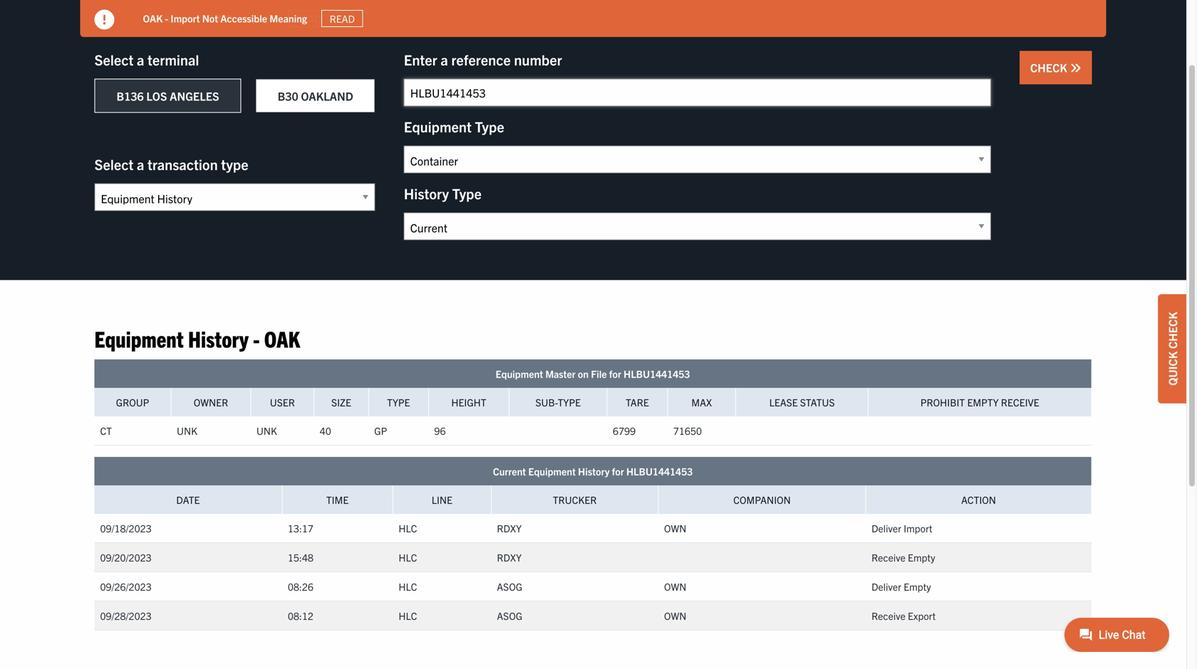 Task type: locate. For each thing, give the bounding box(es) containing it.
tare
[[626, 396, 649, 409]]

0 vertical spatial rdxy
[[497, 522, 522, 535]]

companion
[[734, 494, 791, 507]]

solid image
[[1070, 62, 1081, 74]]

equipment up group
[[94, 325, 184, 352]]

angeles
[[170, 89, 219, 103]]

hlbu1441453 up tare
[[624, 368, 690, 380]]

height
[[451, 396, 486, 409]]

2 vertical spatial history
[[578, 465, 610, 478]]

read link right demurrage
[[288, 10, 330, 27]]

file
[[591, 368, 607, 380]]

1 vertical spatial oak
[[264, 325, 300, 352]]

check
[[1030, 60, 1070, 74], [1165, 312, 1179, 349]]

0 vertical spatial deliver
[[872, 522, 902, 535]]

rdxy
[[497, 522, 522, 535], [497, 552, 522, 564]]

type
[[475, 118, 504, 135], [452, 185, 482, 202], [387, 396, 410, 409], [558, 396, 581, 409]]

type down equipment type
[[452, 185, 482, 202]]

0 vertical spatial receive
[[1001, 396, 1040, 409]]

3 own from the top
[[664, 610, 687, 623]]

asog for 08:12
[[497, 610, 523, 623]]

import
[[171, 12, 200, 25], [904, 522, 933, 535]]

select up b136
[[94, 51, 134, 68]]

0 horizontal spatial -
[[165, 12, 168, 25]]

action
[[961, 494, 996, 507]]

quick check link
[[1158, 294, 1187, 404]]

0 vertical spatial empty
[[967, 396, 999, 409]]

1 vertical spatial import
[[904, 522, 933, 535]]

1 horizontal spatial history
[[404, 185, 449, 202]]

2 rdxy from the top
[[497, 552, 522, 564]]

2 asog from the top
[[497, 610, 523, 623]]

read
[[296, 12, 322, 25], [330, 12, 355, 25]]

Enter a reference number text field
[[404, 79, 991, 107]]

0 horizontal spatial read
[[296, 12, 322, 25]]

a left terminal
[[137, 51, 144, 68]]

2 horizontal spatial history
[[578, 465, 610, 478]]

equipment for equipment type
[[404, 118, 472, 135]]

2 select from the top
[[94, 155, 134, 173]]

1 vertical spatial own
[[664, 581, 687, 594]]

oak - import not accessible meaning
[[143, 12, 307, 25]]

time
[[326, 494, 349, 507]]

deliver down receive empty
[[872, 581, 902, 594]]

hlc for 15:48
[[399, 552, 417, 564]]

trucker
[[553, 494, 597, 507]]

0 vertical spatial select
[[94, 51, 134, 68]]

2 read link from the left
[[321, 10, 363, 27]]

for
[[609, 368, 621, 380], [612, 465, 624, 478]]

read right meaning
[[330, 12, 355, 25]]

equipment up sub-
[[496, 368, 543, 380]]

date
[[176, 494, 200, 507]]

empty up export
[[904, 581, 931, 594]]

accessible
[[220, 12, 267, 25]]

1 horizontal spatial read
[[330, 12, 355, 25]]

1 horizontal spatial oak
[[264, 325, 300, 352]]

1 horizontal spatial -
[[253, 325, 260, 352]]

1 horizontal spatial check
[[1165, 312, 1179, 349]]

own for deliver import
[[664, 522, 687, 535]]

1 unk from the left
[[177, 425, 197, 438]]

4 hlc from the top
[[399, 610, 417, 623]]

equipment master on file for hlbu1441453
[[496, 368, 690, 380]]

import left not
[[171, 12, 200, 25]]

2 vertical spatial own
[[664, 610, 687, 623]]

asog
[[497, 581, 523, 594], [497, 610, 523, 623]]

read right demurrage
[[296, 12, 322, 25]]

1 deliver from the top
[[872, 522, 902, 535]]

0 horizontal spatial check
[[1030, 60, 1070, 74]]

solid image
[[94, 10, 114, 30]]

enter a reference number
[[404, 51, 562, 68]]

type for sub-type
[[558, 396, 581, 409]]

deliver for deliver empty
[[872, 581, 902, 594]]

2 read from the left
[[330, 12, 355, 25]]

own
[[664, 522, 687, 535], [664, 581, 687, 594], [664, 610, 687, 623]]

1 vertical spatial history
[[188, 325, 249, 352]]

-
[[165, 12, 168, 25], [253, 325, 260, 352]]

08:26
[[288, 581, 314, 594]]

1 horizontal spatial unk
[[256, 425, 277, 438]]

0 horizontal spatial history
[[188, 325, 249, 352]]

check button
[[1020, 51, 1092, 84]]

0 vertical spatial oak
[[143, 12, 163, 25]]

1 vertical spatial for
[[612, 465, 624, 478]]

unk down user
[[256, 425, 277, 438]]

oak up user
[[264, 325, 300, 352]]

select left transaction
[[94, 155, 134, 173]]

receive
[[1001, 396, 1040, 409], [872, 552, 906, 564], [872, 610, 906, 623]]

1 read from the left
[[296, 12, 322, 25]]

0 vertical spatial own
[[664, 522, 687, 535]]

oak
[[143, 12, 163, 25], [264, 325, 300, 352]]

2 vertical spatial receive
[[872, 610, 906, 623]]

deliver up receive empty
[[872, 522, 902, 535]]

equipment
[[404, 118, 472, 135], [94, 325, 184, 352], [496, 368, 543, 380], [528, 465, 576, 478]]

read link right meaning
[[321, 10, 363, 27]]

empty for receive
[[908, 552, 935, 564]]

1 read link from the left
[[288, 10, 330, 27]]

13:17
[[288, 522, 314, 535]]

unk down owner at the bottom left
[[177, 425, 197, 438]]

15:48
[[288, 552, 314, 564]]

equipment for equipment history - oak
[[94, 325, 184, 352]]

08:12
[[288, 610, 314, 623]]

type
[[221, 155, 248, 173]]

b136
[[117, 89, 144, 103]]

1 vertical spatial deliver
[[872, 581, 902, 594]]

lease
[[769, 396, 798, 409]]

a for transaction
[[137, 155, 144, 173]]

owner
[[194, 396, 228, 409]]

size
[[331, 396, 351, 409]]

empty down "deliver import"
[[908, 552, 935, 564]]

equipment up history type
[[404, 118, 472, 135]]

0 horizontal spatial unk
[[177, 425, 197, 438]]

hlc
[[399, 522, 417, 535], [399, 552, 417, 564], [399, 581, 417, 594], [399, 610, 417, 623]]

1 horizontal spatial import
[[904, 522, 933, 535]]

quick check
[[1165, 312, 1179, 386]]

hlbu1441453 down 71650
[[626, 465, 693, 478]]

09/26/2023
[[100, 581, 152, 594]]

reference
[[451, 51, 511, 68]]

0 vertical spatial history
[[404, 185, 449, 202]]

96
[[434, 425, 446, 438]]

1 vertical spatial rdxy
[[497, 552, 522, 564]]

1 own from the top
[[664, 522, 687, 535]]

1 vertical spatial receive
[[872, 552, 906, 564]]

09/28/2023
[[100, 610, 152, 623]]

0 vertical spatial import
[[171, 12, 200, 25]]

3 hlc from the top
[[399, 581, 417, 594]]

select
[[94, 51, 134, 68], [94, 155, 134, 173]]

oakland
[[301, 89, 353, 103]]

hlbu1441453
[[624, 368, 690, 380], [626, 465, 693, 478]]

empty
[[967, 396, 999, 409], [908, 552, 935, 564], [904, 581, 931, 594]]

1 vertical spatial select
[[94, 155, 134, 173]]

equipment type
[[404, 118, 504, 135]]

status
[[800, 396, 835, 409]]

import up receive empty
[[904, 522, 933, 535]]

empty for prohibit
[[967, 396, 999, 409]]

empty right the prohibit
[[967, 396, 999, 409]]

a for reference
[[441, 51, 448, 68]]

1 vertical spatial check
[[1165, 312, 1179, 349]]

a right the enter
[[441, 51, 448, 68]]

max
[[692, 396, 712, 409]]

b30
[[278, 89, 298, 103]]

0 vertical spatial check
[[1030, 60, 1070, 74]]

deliver empty
[[872, 581, 931, 594]]

1 vertical spatial -
[[253, 325, 260, 352]]

unk
[[177, 425, 197, 438], [256, 425, 277, 438]]

0 horizontal spatial import
[[171, 12, 200, 25]]

ct
[[100, 425, 112, 438]]

a left transaction
[[137, 155, 144, 173]]

user
[[270, 396, 295, 409]]

type down master
[[558, 396, 581, 409]]

on
[[578, 368, 589, 380]]

2 deliver from the top
[[872, 581, 902, 594]]

oak up select a terminal
[[143, 12, 163, 25]]

deliver import
[[872, 522, 933, 535]]

for down the 6799
[[612, 465, 624, 478]]

2 own from the top
[[664, 581, 687, 594]]

1 hlc from the top
[[399, 522, 417, 535]]

current
[[493, 465, 526, 478]]

read link
[[288, 10, 330, 27], [321, 10, 363, 27]]

1 vertical spatial asog
[[497, 610, 523, 623]]

transaction
[[148, 155, 218, 173]]

empty for deliver
[[904, 581, 931, 594]]

type down enter a reference number
[[475, 118, 504, 135]]

2 hlc from the top
[[399, 552, 417, 564]]

40
[[320, 425, 331, 438]]

a
[[137, 51, 144, 68], [441, 51, 448, 68], [137, 155, 144, 173]]

0 vertical spatial asog
[[497, 581, 523, 594]]

for right the file
[[609, 368, 621, 380]]

1 asog from the top
[[497, 581, 523, 594]]

1 vertical spatial hlbu1441453
[[626, 465, 693, 478]]

history
[[404, 185, 449, 202], [188, 325, 249, 352], [578, 465, 610, 478]]

deliver
[[872, 522, 902, 535], [872, 581, 902, 594]]

1 select from the top
[[94, 51, 134, 68]]

2 vertical spatial empty
[[904, 581, 931, 594]]

1 vertical spatial empty
[[908, 552, 935, 564]]

2 unk from the left
[[256, 425, 277, 438]]

1 rdxy from the top
[[497, 522, 522, 535]]

rdxy for 15:48
[[497, 552, 522, 564]]



Task type: vqa. For each thing, say whether or not it's contained in the screenshot.
DOES
no



Task type: describe. For each thing, give the bounding box(es) containing it.
asog for 08:26
[[497, 581, 523, 594]]

equipment history - oak
[[94, 325, 300, 352]]

own for deliver empty
[[664, 581, 687, 594]]

trapac.com lfd & demurrage
[[143, 12, 274, 25]]

select for select a terminal
[[94, 51, 134, 68]]

type for equipment type
[[475, 118, 504, 135]]

line
[[432, 494, 453, 507]]

demurrage
[[226, 12, 274, 25]]

sub-
[[536, 396, 558, 409]]

receive empty
[[872, 552, 935, 564]]

lease status
[[769, 396, 835, 409]]

0 vertical spatial hlbu1441453
[[624, 368, 690, 380]]

rdxy for 13:17
[[497, 522, 522, 535]]

a for terminal
[[137, 51, 144, 68]]

0 horizontal spatial oak
[[143, 12, 163, 25]]

read link for trapac.com lfd & demurrage
[[288, 10, 330, 27]]

71650
[[673, 425, 702, 438]]

6799
[[613, 425, 636, 438]]

type up gp
[[387, 396, 410, 409]]

09/18/2023
[[100, 522, 152, 535]]

select for select a transaction type
[[94, 155, 134, 173]]

current equipment history for hlbu1441453
[[493, 465, 693, 478]]

receive export
[[872, 610, 936, 623]]

export
[[908, 610, 936, 623]]

read link for oak - import not accessible meaning
[[321, 10, 363, 27]]

hlc for 08:26
[[399, 581, 417, 594]]

master
[[545, 368, 576, 380]]

read for trapac.com lfd & demurrage
[[296, 12, 322, 25]]

09/20/2023
[[100, 552, 152, 564]]

&
[[217, 12, 223, 25]]

hlc for 13:17
[[399, 522, 417, 535]]

group
[[116, 396, 149, 409]]

gp
[[374, 425, 387, 438]]

read for oak - import not accessible meaning
[[330, 12, 355, 25]]

prohibit empty receive
[[921, 396, 1040, 409]]

prohibit
[[921, 396, 965, 409]]

own for receive export
[[664, 610, 687, 623]]

receive for receive export
[[872, 610, 906, 623]]

enter
[[404, 51, 437, 68]]

hlc for 08:12
[[399, 610, 417, 623]]

sub-type
[[536, 396, 581, 409]]

0 vertical spatial -
[[165, 12, 168, 25]]

trapac.com
[[143, 12, 194, 25]]

select a transaction type
[[94, 155, 248, 173]]

b136 los angeles
[[117, 89, 219, 103]]

not
[[202, 12, 218, 25]]

check inside button
[[1030, 60, 1070, 74]]

number
[[514, 51, 562, 68]]

los
[[146, 89, 167, 103]]

deliver for deliver import
[[872, 522, 902, 535]]

meaning
[[270, 12, 307, 25]]

equipment for equipment master on file for hlbu1441453
[[496, 368, 543, 380]]

b30 oakland
[[278, 89, 353, 103]]

0 vertical spatial for
[[609, 368, 621, 380]]

history type
[[404, 185, 482, 202]]

receive for receive empty
[[872, 552, 906, 564]]

quick
[[1165, 352, 1179, 386]]

equipment up trucker
[[528, 465, 576, 478]]

lfd
[[196, 12, 214, 25]]

select a terminal
[[94, 51, 199, 68]]

type for history type
[[452, 185, 482, 202]]

terminal
[[148, 51, 199, 68]]



